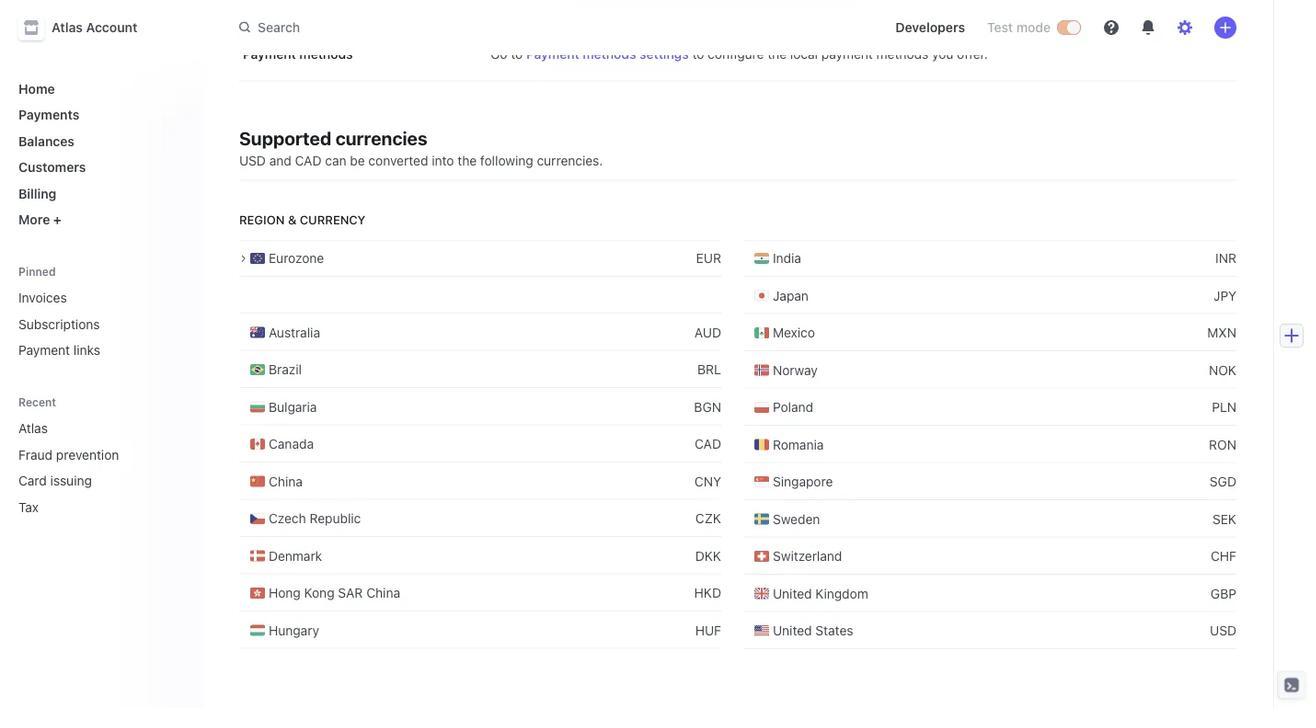 Task type: locate. For each thing, give the bounding box(es) containing it.
tax link
[[11, 492, 162, 522]]

united states
[[773, 624, 854, 639]]

1 united from the top
[[773, 586, 812, 602]]

cad left the can
[[295, 153, 322, 168]]

0 horizontal spatial usd
[[239, 153, 266, 168]]

huf
[[696, 623, 722, 638]]

usd left and
[[239, 153, 266, 168]]

payment right go
[[526, 46, 580, 61]]

home
[[18, 81, 55, 96]]

0 horizontal spatial payment
[[18, 343, 70, 358]]

search
[[258, 20, 300, 35]]

customers link
[[11, 152, 188, 182]]

recent navigation links element
[[0, 395, 203, 522]]

fraud
[[18, 447, 53, 463]]

states
[[816, 624, 854, 639]]

currency
[[300, 213, 366, 226]]

methods
[[299, 46, 353, 61], [583, 46, 636, 61], [877, 46, 929, 61]]

and
[[269, 153, 292, 168]]

1 horizontal spatial to
[[693, 46, 705, 61]]

test mode
[[988, 20, 1051, 35]]

1 vertical spatial united
[[773, 624, 812, 639]]

sweden
[[773, 512, 820, 527]]

atlas
[[52, 20, 83, 35], [18, 421, 48, 436]]

mode
[[1017, 20, 1051, 35]]

billing link
[[11, 179, 188, 208]]

payment down search
[[243, 46, 296, 61]]

ch image
[[755, 549, 770, 564]]

hk image
[[250, 586, 265, 601]]

poland
[[773, 400, 814, 415]]

denmark
[[269, 549, 322, 564]]

hungary
[[269, 623, 319, 638]]

to right go
[[511, 46, 523, 61]]

cad up cny
[[695, 437, 722, 452]]

0 vertical spatial atlas
[[52, 20, 83, 35]]

0 horizontal spatial the
[[458, 153, 477, 168]]

the right into
[[458, 153, 477, 168]]

issuing
[[50, 474, 92, 489]]

1 horizontal spatial atlas
[[52, 20, 83, 35]]

chf
[[1211, 549, 1237, 564]]

pln
[[1212, 400, 1237, 415]]

+
[[53, 212, 62, 227]]

tax
[[18, 500, 39, 515]]

united right gb 'icon'
[[773, 586, 812, 602]]

cz image
[[250, 512, 265, 526]]

0 vertical spatial the
[[768, 46, 787, 61]]

china right cn image
[[269, 474, 303, 489]]

se image
[[755, 512, 770, 527]]

Search text field
[[228, 11, 747, 44]]

atlas link
[[11, 414, 162, 444]]

jp image
[[755, 288, 770, 303]]

1 horizontal spatial china
[[367, 586, 400, 601]]

australia
[[269, 325, 320, 340]]

0 vertical spatial united
[[773, 586, 812, 602]]

to
[[511, 46, 523, 61], [693, 46, 705, 61]]

0 vertical spatial cad
[[295, 153, 322, 168]]

1 horizontal spatial the
[[768, 46, 787, 61]]

atlas inside button
[[52, 20, 83, 35]]

hong
[[269, 586, 301, 601]]

0 vertical spatial china
[[269, 474, 303, 489]]

offer.
[[957, 46, 989, 61]]

payments
[[18, 107, 79, 122]]

1 vertical spatial cad
[[695, 437, 722, 452]]

united
[[773, 586, 812, 602], [773, 624, 812, 639]]

1 horizontal spatial usd
[[1210, 624, 1237, 639]]

payment methods settings link
[[526, 45, 689, 63]]

more
[[18, 212, 50, 227]]

1 vertical spatial the
[[458, 153, 477, 168]]

core navigation links element
[[11, 74, 188, 235]]

payment
[[243, 46, 296, 61], [526, 46, 580, 61], [18, 343, 70, 358]]

0 vertical spatial usd
[[239, 153, 266, 168]]

prevention
[[56, 447, 119, 463]]

0 horizontal spatial methods
[[299, 46, 353, 61]]

more +
[[18, 212, 62, 227]]

0 horizontal spatial atlas
[[18, 421, 48, 436]]

Search search field
[[228, 11, 747, 44]]

payment down subscriptions
[[18, 343, 70, 358]]

methods left settings
[[583, 46, 636, 61]]

inr
[[1216, 251, 1237, 266]]

supported
[[239, 127, 332, 149]]

mxn
[[1208, 325, 1237, 341]]

be
[[350, 153, 365, 168]]

united right us icon
[[773, 624, 812, 639]]

usd inside supported currencies usd and cad can be converted into the following currencies.
[[239, 153, 266, 168]]

czech republic
[[269, 511, 361, 527]]

2 united from the top
[[773, 624, 812, 639]]

0 horizontal spatial cad
[[295, 153, 322, 168]]

payment
[[822, 46, 873, 61]]

kingdom
[[816, 586, 869, 602]]

jpy
[[1214, 288, 1237, 303]]

sg image
[[755, 475, 770, 489]]

payment inside pinned element
[[18, 343, 70, 358]]

atlas up fraud
[[18, 421, 48, 436]]

india
[[773, 251, 802, 266]]

eur
[[696, 251, 722, 266]]

hkd
[[695, 586, 722, 601]]

atlas left account
[[52, 20, 83, 35]]

methods down developers link
[[877, 46, 929, 61]]

cad
[[295, 153, 322, 168], [695, 437, 722, 452]]

china right sar
[[367, 586, 400, 601]]

atlas account button
[[18, 15, 156, 41]]

1 vertical spatial atlas
[[18, 421, 48, 436]]

1 horizontal spatial methods
[[583, 46, 636, 61]]

balances link
[[11, 126, 188, 156]]

card issuing link
[[11, 466, 162, 496]]

the left local
[[768, 46, 787, 61]]

1 horizontal spatial payment
[[243, 46, 296, 61]]

the
[[768, 46, 787, 61], [458, 153, 477, 168]]

card issuing
[[18, 474, 92, 489]]

currencies.
[[537, 153, 603, 168]]

switzerland
[[773, 549, 843, 564]]

pl image
[[755, 400, 770, 415]]

norway
[[773, 363, 818, 378]]

methods down search
[[299, 46, 353, 61]]

developers link
[[888, 13, 973, 42]]

atlas inside recent element
[[18, 421, 48, 436]]

2 horizontal spatial methods
[[877, 46, 929, 61]]

china
[[269, 474, 303, 489], [367, 586, 400, 601]]

payment methods
[[243, 46, 353, 61]]

brl
[[698, 362, 722, 377]]

us image
[[755, 624, 770, 639]]

subscriptions link
[[11, 309, 188, 339]]

0 horizontal spatial to
[[511, 46, 523, 61]]

&
[[288, 213, 297, 226]]

ro image
[[755, 437, 770, 452]]

fraud prevention link
[[11, 440, 162, 470]]

1 horizontal spatial cad
[[695, 437, 722, 452]]

usd down "gbp"
[[1210, 624, 1237, 639]]

pinned
[[18, 265, 56, 278]]

to right settings
[[693, 46, 705, 61]]



Task type: vqa. For each thing, say whether or not it's contained in the screenshot.
the Fraud prevention link
yes



Task type: describe. For each thing, give the bounding box(es) containing it.
0 horizontal spatial china
[[269, 474, 303, 489]]

nok
[[1210, 363, 1237, 378]]

invoices link
[[11, 283, 188, 313]]

payments link
[[11, 100, 188, 130]]

1 methods from the left
[[299, 46, 353, 61]]

dk image
[[250, 549, 265, 564]]

atlas for atlas
[[18, 421, 48, 436]]

account
[[86, 20, 138, 35]]

1 to from the left
[[511, 46, 523, 61]]

2 to from the left
[[693, 46, 705, 61]]

card
[[18, 474, 47, 489]]

singapore
[[773, 474, 833, 490]]

sgd
[[1210, 474, 1237, 490]]

no image
[[755, 363, 770, 378]]

gbp
[[1211, 586, 1237, 602]]

balances
[[18, 133, 75, 149]]

region & currency
[[239, 213, 366, 226]]

kong
[[304, 586, 335, 601]]

pinned element
[[11, 283, 188, 365]]

payment for payment links
[[18, 343, 70, 358]]

home link
[[11, 74, 188, 104]]

in image
[[755, 251, 770, 266]]

following
[[480, 153, 534, 168]]

recent
[[18, 396, 56, 409]]

united for united states
[[773, 624, 812, 639]]

united for united kingdom
[[773, 586, 812, 602]]

can
[[325, 153, 347, 168]]

developers
[[896, 20, 966, 35]]

payment links link
[[11, 336, 188, 365]]

settings
[[640, 46, 689, 61]]

hong kong sar china
[[269, 586, 400, 601]]

currencies
[[336, 127, 428, 149]]

dkk
[[696, 549, 722, 564]]

customers
[[18, 160, 86, 175]]

canada
[[269, 437, 314, 452]]

brazil
[[269, 362, 302, 377]]

sar
[[338, 586, 363, 601]]

links
[[73, 343, 100, 358]]

converted
[[369, 153, 428, 168]]

ca image
[[250, 437, 265, 452]]

into
[[432, 153, 454, 168]]

region
[[239, 213, 285, 226]]

ron
[[1210, 437, 1237, 452]]

local
[[791, 46, 818, 61]]

bg image
[[250, 400, 265, 414]]

romania
[[773, 437, 824, 452]]

mx image
[[755, 326, 770, 340]]

eurozone
[[269, 251, 324, 266]]

czk
[[696, 511, 722, 527]]

1 vertical spatial china
[[367, 586, 400, 601]]

br image
[[250, 362, 265, 377]]

2 horizontal spatial payment
[[526, 46, 580, 61]]

go to payment methods settings to configure the local payment methods you offer.
[[491, 46, 989, 61]]

2 methods from the left
[[583, 46, 636, 61]]

eurozone button
[[239, 251, 324, 266]]

hu image
[[250, 623, 265, 638]]

test
[[988, 20, 1013, 35]]

configure
[[708, 46, 764, 61]]

3 methods from the left
[[877, 46, 929, 61]]

notifications image
[[1141, 20, 1156, 35]]

cad inside supported currencies usd and cad can be converted into the following currencies.
[[295, 153, 322, 168]]

supported currencies usd and cad can be converted into the following currencies.
[[239, 127, 603, 168]]

czech
[[269, 511, 306, 527]]

atlas for atlas account
[[52, 20, 83, 35]]

go
[[491, 46, 508, 61]]

you
[[932, 46, 954, 61]]

mexico
[[773, 325, 816, 341]]

eu image
[[250, 251, 265, 266]]

cn image
[[250, 474, 265, 489]]

invoices
[[18, 290, 67, 306]]

aud
[[695, 325, 722, 340]]

au image
[[250, 325, 265, 340]]

payment links
[[18, 343, 100, 358]]

1 vertical spatial usd
[[1210, 624, 1237, 639]]

pinned navigation links element
[[11, 264, 188, 365]]

fraud prevention
[[18, 447, 119, 463]]

billing
[[18, 186, 56, 201]]

settings image
[[1178, 20, 1193, 35]]

sek
[[1213, 512, 1237, 527]]

bgn
[[694, 399, 722, 415]]

gb image
[[755, 587, 770, 601]]

help image
[[1105, 20, 1119, 35]]

bulgaria
[[269, 399, 317, 415]]

united kingdom
[[773, 586, 869, 602]]

recent element
[[0, 414, 203, 522]]

subscriptions
[[18, 317, 100, 332]]

japan
[[773, 288, 809, 303]]

payment for payment methods
[[243, 46, 296, 61]]

the inside supported currencies usd and cad can be converted into the following currencies.
[[458, 153, 477, 168]]

republic
[[310, 511, 361, 527]]

atlas account
[[52, 20, 138, 35]]



